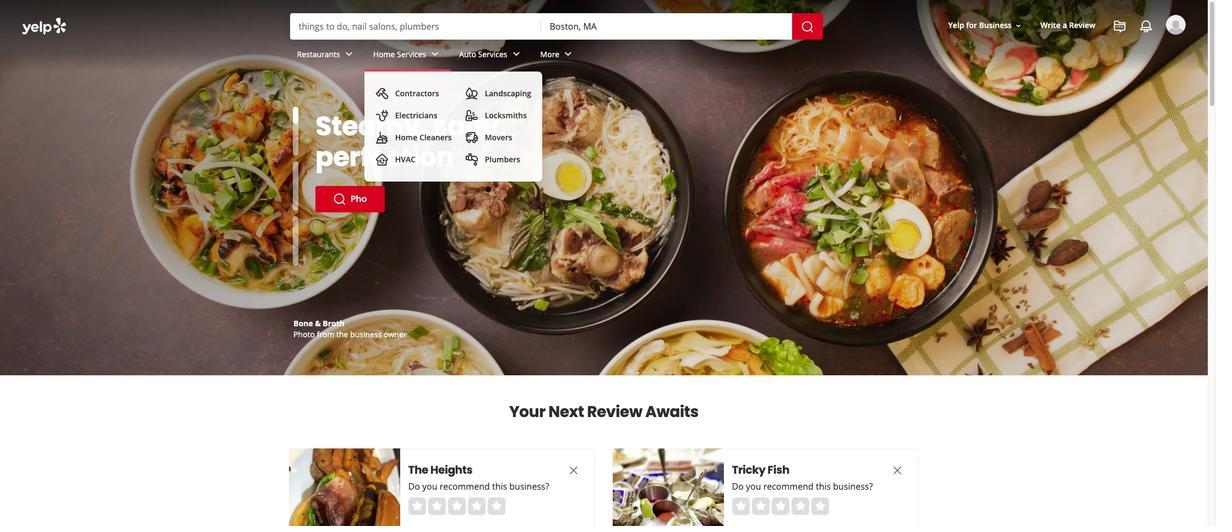 Task type: vqa. For each thing, say whether or not it's contained in the screenshot.
Alamo Drafthouse Cinema New Mission
no



Task type: describe. For each thing, give the bounding box(es) containing it.
owner
[[384, 329, 407, 340]]

bone & broth link
[[294, 318, 345, 329]]

recommend for tricky fish
[[764, 481, 814, 493]]

home for home cleaners
[[395, 132, 418, 143]]

24 chevron down v2 image for auto services
[[510, 48, 523, 61]]

business
[[350, 329, 382, 340]]

pho link
[[316, 186, 385, 213]]

notifications image
[[1140, 20, 1153, 33]]

landscaping
[[485, 88, 532, 99]]

business? for fish
[[834, 481, 873, 493]]

steamy,
[[316, 108, 428, 145]]

salty,
[[433, 108, 507, 145]]

brad k. image
[[1166, 15, 1186, 35]]

bone & broth photo from the business owner
[[294, 318, 407, 340]]

none field the 'near'
[[550, 20, 783, 32]]

hvac link
[[371, 149, 456, 171]]

dismiss card image for the heights
[[567, 464, 580, 477]]

photo of tricky fish image
[[613, 449, 724, 526]]

a
[[1063, 20, 1067, 31]]

movers
[[485, 132, 512, 143]]

you for the
[[423, 481, 438, 493]]

auto
[[459, 49, 476, 59]]

write a review
[[1041, 20, 1096, 31]]

24 search v2 image
[[333, 193, 346, 206]]

home for home services
[[373, 49, 395, 59]]

&
[[315, 318, 321, 329]]

plumbers link
[[461, 149, 536, 171]]

24 home cleaning v2 image
[[375, 131, 389, 144]]

24 contractor v2 image
[[375, 87, 389, 100]]

24 moving v2 image
[[465, 131, 478, 144]]

for
[[967, 20, 977, 31]]

review for next
[[587, 401, 643, 423]]

photo of the heights image
[[289, 449, 400, 526]]

16 chevron down v2 image
[[1014, 21, 1023, 30]]

services for auto services
[[478, 49, 507, 59]]

pho
[[351, 193, 367, 205]]

restaurants
[[297, 49, 340, 59]]

cleaners
[[420, 132, 452, 143]]

(no rating) image for fish
[[732, 498, 829, 515]]

Find text field
[[299, 20, 532, 32]]

the heights link
[[409, 463, 546, 478]]

awaits
[[646, 401, 699, 423]]

contractors
[[395, 88, 439, 99]]

home services
[[373, 49, 426, 59]]

more
[[541, 49, 560, 59]]

business? for heights
[[510, 481, 550, 493]]

electricians
[[395, 110, 438, 121]]

Near text field
[[550, 20, 783, 32]]

24 locksmith v2 image
[[465, 109, 478, 122]]

you for tricky
[[746, 481, 762, 493]]

do you recommend this business? for tricky fish
[[732, 481, 873, 493]]

your next review awaits
[[509, 401, 699, 423]]



Task type: locate. For each thing, give the bounding box(es) containing it.
home up hvac on the left of page
[[395, 132, 418, 143]]

home cleaners link
[[371, 127, 456, 149]]

write
[[1041, 20, 1061, 31]]

0 horizontal spatial recommend
[[440, 481, 490, 493]]

2 dismiss card image from the left
[[891, 464, 904, 477]]

menu containing contractors
[[364, 72, 543, 182]]

review for a
[[1069, 20, 1096, 31]]

write a review link
[[1036, 16, 1100, 35]]

1 you from the left
[[423, 481, 438, 493]]

1 vertical spatial review
[[587, 401, 643, 423]]

this down the heights link
[[493, 481, 508, 493]]

heights
[[431, 463, 473, 478]]

more link
[[532, 40, 584, 72]]

24 chevron down v2 image
[[342, 48, 356, 61], [510, 48, 523, 61]]

1 horizontal spatial (no rating) image
[[732, 498, 829, 515]]

review inside "write a review" link
[[1069, 20, 1096, 31]]

do down the
[[409, 481, 420, 493]]

None radio
[[409, 498, 426, 515], [428, 498, 446, 515], [468, 498, 486, 515], [772, 498, 790, 515], [792, 498, 810, 515], [812, 498, 829, 515], [409, 498, 426, 515], [428, 498, 446, 515], [468, 498, 486, 515], [772, 498, 790, 515], [792, 498, 810, 515], [812, 498, 829, 515]]

0 horizontal spatial do you recommend this business?
[[409, 481, 550, 493]]

24 chevron down v2 image
[[428, 48, 442, 61], [562, 48, 575, 61]]

None radio
[[448, 498, 466, 515], [488, 498, 506, 515], [732, 498, 750, 515], [752, 498, 770, 515], [448, 498, 466, 515], [488, 498, 506, 515], [732, 498, 750, 515], [752, 498, 770, 515]]

broth
[[323, 318, 345, 329]]

0 horizontal spatial review
[[587, 401, 643, 423]]

electricians link
[[371, 105, 456, 127]]

1 rating element from the left
[[409, 498, 506, 515]]

1 horizontal spatial 24 chevron down v2 image
[[510, 48, 523, 61]]

dismiss card image for tricky fish
[[891, 464, 904, 477]]

locksmiths link
[[461, 105, 536, 127]]

2 do from the left
[[732, 481, 744, 493]]

do you recommend this business? down the heights link
[[409, 481, 550, 493]]

steamy, salty, perfection
[[316, 108, 507, 176]]

1 horizontal spatial do you recommend this business?
[[732, 481, 873, 493]]

business?
[[510, 481, 550, 493], [834, 481, 873, 493]]

1 horizontal spatial none field
[[550, 20, 783, 32]]

services right auto
[[478, 49, 507, 59]]

1 horizontal spatial services
[[478, 49, 507, 59]]

2 this from the left
[[816, 481, 831, 493]]

home up 24 contractor v2 icon on the top left of the page
[[373, 49, 395, 59]]

home services link
[[364, 40, 450, 72]]

2 none field from the left
[[550, 20, 783, 32]]

rating element for fish
[[732, 498, 829, 515]]

this for tricky fish
[[816, 481, 831, 493]]

your
[[509, 401, 546, 423]]

0 horizontal spatial (no rating) image
[[409, 498, 506, 515]]

you down tricky
[[746, 481, 762, 493]]

1 24 chevron down v2 image from the left
[[342, 48, 356, 61]]

home cleaners
[[395, 132, 452, 143]]

0 horizontal spatial do
[[409, 481, 420, 493]]

1 (no rating) image from the left
[[409, 498, 506, 515]]

1 horizontal spatial business?
[[834, 481, 873, 493]]

do you recommend this business? for the heights
[[409, 481, 550, 493]]

2 you from the left
[[746, 481, 762, 493]]

1 dismiss card image from the left
[[567, 464, 580, 477]]

0 horizontal spatial none field
[[299, 20, 532, 32]]

hvac
[[395, 154, 416, 165]]

24 plumbers v2 image
[[465, 153, 478, 166]]

24 chevron down v2 image inside home services link
[[428, 48, 442, 61]]

1 do from the left
[[409, 481, 420, 493]]

2 business? from the left
[[834, 481, 873, 493]]

this
[[493, 481, 508, 493], [816, 481, 831, 493]]

landscaping link
[[461, 83, 536, 105]]

next
[[549, 401, 584, 423]]

2 recommend from the left
[[764, 481, 814, 493]]

you
[[423, 481, 438, 493], [746, 481, 762, 493]]

projects image
[[1114, 20, 1127, 33]]

1 none field from the left
[[299, 20, 532, 32]]

1 horizontal spatial recommend
[[764, 481, 814, 493]]

photo
[[294, 329, 315, 340]]

24 chevron down v2 image inside auto services link
[[510, 48, 523, 61]]

yelp for business
[[949, 20, 1012, 31]]

auto services link
[[450, 40, 532, 72]]

auto services
[[459, 49, 507, 59]]

2 24 chevron down v2 image from the left
[[562, 48, 575, 61]]

2 rating element from the left
[[732, 498, 829, 515]]

1 services from the left
[[397, 49, 426, 59]]

24 chevron down v2 image for restaurants
[[342, 48, 356, 61]]

review right a
[[1069, 20, 1096, 31]]

tricky fish
[[732, 463, 790, 478]]

do for tricky fish
[[732, 481, 744, 493]]

services for home services
[[397, 49, 426, 59]]

2 services from the left
[[478, 49, 507, 59]]

business
[[979, 20, 1012, 31]]

business? down the heights link
[[510, 481, 550, 493]]

24 chevron down v2 image for home services
[[428, 48, 442, 61]]

explore banner section banner
[[0, 0, 1208, 376]]

1 horizontal spatial rating element
[[732, 498, 829, 515]]

24 chevron down v2 image right the restaurants
[[342, 48, 356, 61]]

0 horizontal spatial this
[[493, 481, 508, 493]]

review
[[1069, 20, 1096, 31], [587, 401, 643, 423]]

1 this from the left
[[493, 481, 508, 493]]

from
[[317, 329, 335, 340]]

do down tricky
[[732, 481, 744, 493]]

business? down tricky fish link
[[834, 481, 873, 493]]

menu inside business categories "element"
[[364, 72, 543, 182]]

24 chevron down v2 image left auto
[[428, 48, 442, 61]]

contractors link
[[371, 83, 456, 105]]

1 horizontal spatial you
[[746, 481, 762, 493]]

0 horizontal spatial you
[[423, 481, 438, 493]]

rating element down fish in the bottom of the page
[[732, 498, 829, 515]]

tricky fish link
[[732, 463, 870, 478]]

do for the heights
[[409, 481, 420, 493]]

dismiss card image
[[567, 464, 580, 477], [891, 464, 904, 477]]

24 chevron down v2 image inside more link
[[562, 48, 575, 61]]

1 horizontal spatial this
[[816, 481, 831, 493]]

0 horizontal spatial business?
[[510, 481, 550, 493]]

0 vertical spatial home
[[373, 49, 395, 59]]

24 chevron down v2 image for more
[[562, 48, 575, 61]]

review right next on the left
[[587, 401, 643, 423]]

the
[[409, 463, 429, 478]]

home
[[373, 49, 395, 59], [395, 132, 418, 143]]

2 24 chevron down v2 image from the left
[[510, 48, 523, 61]]

this for the heights
[[493, 481, 508, 493]]

rating element
[[409, 498, 506, 515], [732, 498, 829, 515]]

user actions element
[[940, 14, 1202, 82]]

(no rating) image
[[409, 498, 506, 515], [732, 498, 829, 515]]

1 recommend from the left
[[440, 481, 490, 493]]

rating element for heights
[[409, 498, 506, 515]]

do
[[409, 481, 420, 493], [732, 481, 744, 493]]

0 horizontal spatial 24 chevron down v2 image
[[428, 48, 442, 61]]

None search field
[[0, 0, 1208, 182], [290, 13, 825, 40], [0, 0, 1208, 182], [290, 13, 825, 40]]

menu
[[364, 72, 543, 182]]

1 horizontal spatial review
[[1069, 20, 1096, 31]]

(no rating) image for heights
[[409, 498, 506, 515]]

24 chevron down v2 image right auto services
[[510, 48, 523, 61]]

services
[[397, 49, 426, 59], [478, 49, 507, 59]]

24 electrician v2 image
[[375, 109, 389, 122]]

search image
[[801, 20, 814, 33]]

you down the heights
[[423, 481, 438, 493]]

yelp for business button
[[944, 16, 1028, 35]]

rating element down the heights
[[409, 498, 506, 515]]

perfection
[[316, 139, 454, 176]]

plumbers
[[485, 154, 520, 165]]

1 business? from the left
[[510, 481, 550, 493]]

movers link
[[461, 127, 536, 149]]

services down find field
[[397, 49, 426, 59]]

restaurants link
[[288, 40, 364, 72]]

1 horizontal spatial do
[[732, 481, 744, 493]]

2 do you recommend this business? from the left
[[732, 481, 873, 493]]

do you recommend this business? down tricky fish link
[[732, 481, 873, 493]]

the heights
[[409, 463, 473, 478]]

None field
[[299, 20, 532, 32], [550, 20, 783, 32]]

24 heating cooling v2 image
[[375, 153, 389, 166]]

24 chevron down v2 image right more
[[562, 48, 575, 61]]

recommend
[[440, 481, 490, 493], [764, 481, 814, 493]]

locksmiths
[[485, 110, 527, 121]]

yelp
[[949, 20, 965, 31]]

0 horizontal spatial rating element
[[409, 498, 506, 515]]

1 horizontal spatial 24 chevron down v2 image
[[562, 48, 575, 61]]

2 (no rating) image from the left
[[732, 498, 829, 515]]

1 vertical spatial home
[[395, 132, 418, 143]]

0 vertical spatial review
[[1069, 20, 1096, 31]]

none field find
[[299, 20, 532, 32]]

fish
[[768, 463, 790, 478]]

24 chevron down v2 image inside restaurants link
[[342, 48, 356, 61]]

business categories element
[[288, 40, 1186, 182]]

recommend down fish in the bottom of the page
[[764, 481, 814, 493]]

this down tricky fish link
[[816, 481, 831, 493]]

(no rating) image down fish in the bottom of the page
[[732, 498, 829, 515]]

0 horizontal spatial 24 chevron down v2 image
[[342, 48, 356, 61]]

0 horizontal spatial dismiss card image
[[567, 464, 580, 477]]

tricky
[[732, 463, 766, 478]]

(no rating) image down the heights
[[409, 498, 506, 515]]

bone
[[294, 318, 313, 329]]

0 horizontal spatial services
[[397, 49, 426, 59]]

1 24 chevron down v2 image from the left
[[428, 48, 442, 61]]

1 do you recommend this business? from the left
[[409, 481, 550, 493]]

the
[[337, 329, 348, 340]]

recommend for the heights
[[440, 481, 490, 493]]

recommend down the heights link
[[440, 481, 490, 493]]

24 landscaping v2 image
[[465, 87, 478, 100]]

do you recommend this business?
[[409, 481, 550, 493], [732, 481, 873, 493]]

1 horizontal spatial dismiss card image
[[891, 464, 904, 477]]



